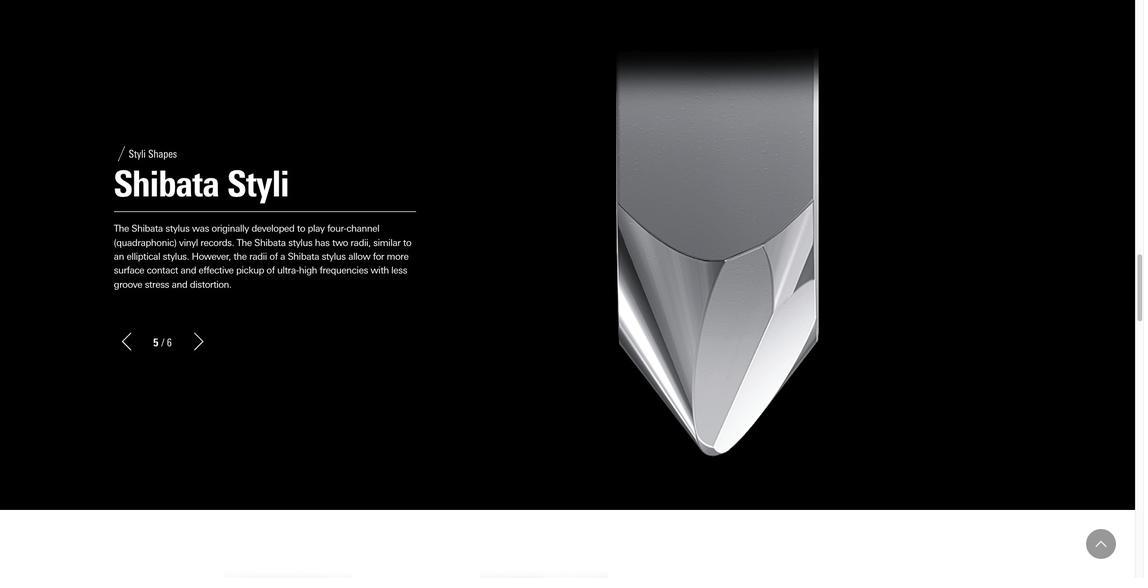 Task type: locate. For each thing, give the bounding box(es) containing it.
however,
[[192, 251, 231, 262]]

0 vertical spatial to
[[297, 223, 305, 234]]

styli
[[129, 147, 146, 161], [227, 163, 289, 206]]

a
[[280, 251, 285, 262]]

styli up the developed
[[227, 163, 289, 206]]

stylus up the "vinyl"
[[165, 223, 190, 234]]

and
[[180, 265, 196, 276], [172, 279, 187, 290]]

of left ultra-
[[267, 265, 275, 276]]

0 vertical spatial styli
[[129, 147, 146, 161]]

arrow up image
[[1096, 539, 1107, 550]]

distortion.
[[190, 279, 232, 290]]

pickup
[[236, 265, 264, 276]]

stylus
[[165, 223, 190, 234], [288, 237, 312, 248], [322, 251, 346, 262]]

1 horizontal spatial the
[[237, 237, 252, 248]]

more
[[387, 251, 409, 262]]

similar
[[373, 237, 401, 248]]

/
[[161, 336, 165, 349]]

an
[[114, 251, 124, 262]]

of left a
[[270, 251, 278, 262]]

vinyl
[[179, 237, 198, 248]]

of
[[270, 251, 278, 262], [267, 265, 275, 276]]

1 horizontal spatial stylus
[[288, 237, 312, 248]]

stylus down two
[[322, 251, 346, 262]]

and down contact
[[172, 279, 187, 290]]

channel
[[347, 223, 380, 234]]

to
[[297, 223, 305, 234], [403, 237, 412, 248]]

2 horizontal spatial stylus
[[322, 251, 346, 262]]

ultra-
[[277, 265, 299, 276]]

for
[[373, 251, 384, 262]]

shapes
[[148, 147, 177, 161]]

shibata styli
[[114, 163, 289, 206]]

5
[[153, 336, 159, 349]]

allow
[[348, 251, 371, 262]]

and down stylus.
[[180, 265, 196, 276]]

the up the
[[237, 237, 252, 248]]

0 vertical spatial the
[[114, 223, 129, 234]]

1 vertical spatial stylus
[[288, 237, 312, 248]]

four-
[[327, 223, 347, 234]]

to up more
[[403, 237, 412, 248]]

1 horizontal spatial to
[[403, 237, 412, 248]]

styli left shapes
[[129, 147, 146, 161]]

elliptical
[[127, 251, 160, 262]]

surface
[[114, 265, 144, 276]]

play
[[308, 223, 325, 234]]

frequencies
[[320, 265, 368, 276]]

1 vertical spatial the
[[237, 237, 252, 248]]

stylus.
[[163, 251, 189, 262]]

0 horizontal spatial to
[[297, 223, 305, 234]]

shibata
[[114, 163, 219, 206], [131, 223, 163, 234], [254, 237, 286, 248], [288, 251, 319, 262]]

stylus down play
[[288, 237, 312, 248]]

high
[[299, 265, 317, 276]]

6
[[167, 336, 172, 349]]

to left play
[[297, 223, 305, 234]]

shibata down shapes
[[114, 163, 219, 206]]

the
[[114, 223, 129, 234], [237, 237, 252, 248]]

1 horizontal spatial styli
[[227, 163, 289, 206]]

the up (quadraphonic)
[[114, 223, 129, 234]]

the
[[234, 251, 247, 262]]

shibata up (quadraphonic)
[[131, 223, 163, 234]]

next slide image
[[190, 333, 208, 351]]

0 vertical spatial stylus
[[165, 223, 190, 234]]

0 vertical spatial and
[[180, 265, 196, 276]]

2 vertical spatial stylus
[[322, 251, 346, 262]]

0 horizontal spatial stylus
[[165, 223, 190, 234]]



Task type: vqa. For each thing, say whether or not it's contained in the screenshot.
top stylus
yes



Task type: describe. For each thing, give the bounding box(es) containing it.
the shibata stylus was originally developed to play four-channel (quadraphonic) vinyl records. the shibata stylus has two radii, similar to an elliptical stylus. however, the radii of a shibata stylus allow for more surface contact and effective pickup of ultra-high frequencies with less groove stress and distortion.
[[114, 223, 412, 290]]

records.
[[200, 237, 234, 248]]

shibata down the developed
[[254, 237, 286, 248]]

0 vertical spatial of
[[270, 251, 278, 262]]

previous slide image
[[117, 333, 135, 351]]

with
[[371, 265, 389, 276]]

two
[[332, 237, 348, 248]]

stress
[[145, 279, 169, 290]]

0 horizontal spatial styli
[[129, 147, 146, 161]]

radii
[[249, 251, 267, 262]]

less
[[391, 265, 407, 276]]

styli shapes
[[129, 147, 177, 161]]

radii,
[[351, 237, 371, 248]]

contact
[[147, 265, 178, 276]]

1 vertical spatial and
[[172, 279, 187, 290]]

has
[[315, 237, 330, 248]]

originally
[[212, 223, 249, 234]]

1 vertical spatial styli
[[227, 163, 289, 206]]

5 / 6
[[153, 336, 172, 349]]

developed
[[252, 223, 294, 234]]

0 horizontal spatial the
[[114, 223, 129, 234]]

1 vertical spatial of
[[267, 265, 275, 276]]

groove
[[114, 279, 142, 290]]

was
[[192, 223, 209, 234]]

shibata up high
[[288, 251, 319, 262]]

1 vertical spatial to
[[403, 237, 412, 248]]

(quadraphonic)
[[114, 237, 177, 248]]

effective
[[199, 265, 234, 276]]



